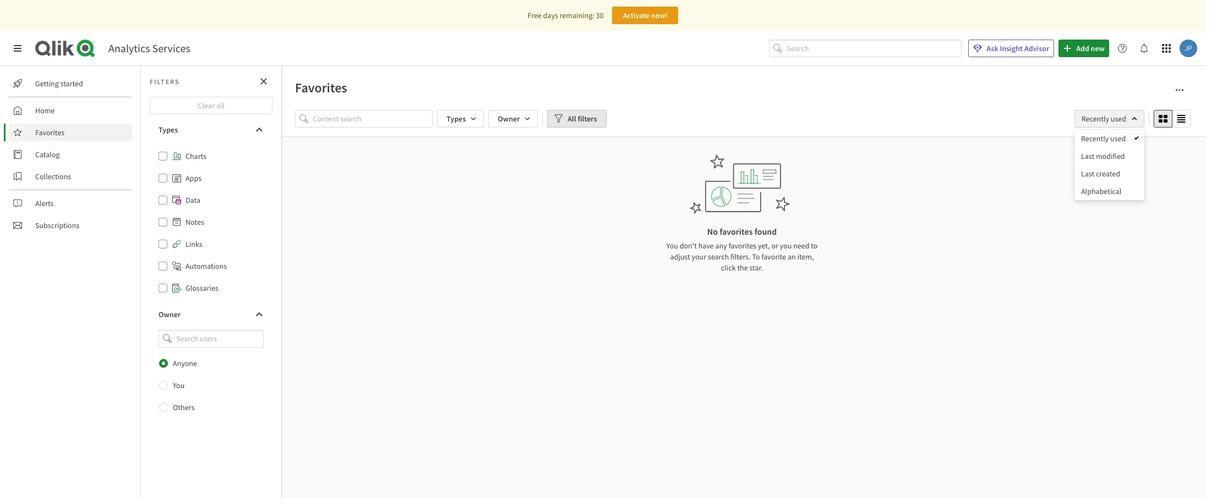 Task type: vqa. For each thing, say whether or not it's contained in the screenshot.
Last
yes



Task type: describe. For each thing, give the bounding box(es) containing it.
the
[[737, 263, 748, 273]]

started
[[60, 79, 83, 89]]

subscriptions link
[[9, 217, 132, 235]]

Recently used field
[[1075, 110, 1145, 128]]

filters
[[578, 114, 597, 124]]

getting started
[[35, 79, 83, 89]]

collections
[[35, 172, 71, 182]]

favorites inside navigation pane element
[[35, 128, 65, 138]]

home
[[35, 106, 55, 116]]

recently used for recently used field at top right
[[1082, 114, 1126, 124]]

recently for recently used option
[[1081, 134, 1109, 144]]

alerts link
[[9, 195, 132, 213]]

yet,
[[758, 241, 770, 251]]

notes
[[186, 217, 204, 227]]

others
[[173, 403, 195, 413]]

activate now! link
[[612, 7, 679, 24]]

ask insight advisor
[[987, 43, 1050, 53]]

anyone
[[173, 359, 197, 369]]

switch view group
[[1154, 110, 1191, 128]]

automations
[[186, 262, 227, 271]]

filters.
[[731, 252, 751, 262]]

links
[[186, 240, 202, 249]]

navigation pane element
[[0, 70, 140, 239]]

glossaries
[[186, 284, 218, 293]]

remaining:
[[560, 10, 594, 20]]

all filters button
[[547, 110, 606, 128]]

your
[[692, 252, 706, 262]]

adjust
[[670, 252, 690, 262]]

item,
[[798, 252, 814, 262]]

search
[[708, 252, 729, 262]]

close sidebar menu image
[[13, 44, 22, 53]]

30
[[596, 10, 604, 20]]

data
[[186, 195, 200, 205]]

charts
[[186, 151, 206, 161]]

getting started link
[[9, 75, 132, 92]]

filters region
[[0, 0, 1206, 499]]

an
[[788, 252, 796, 262]]

favorite
[[762, 252, 786, 262]]

days
[[543, 10, 558, 20]]

owner
[[159, 310, 181, 320]]

free days remaining: 30
[[528, 10, 604, 20]]

list box inside filters region
[[1075, 130, 1145, 200]]

filters
[[150, 77, 180, 86]]

0 vertical spatial favorites
[[720, 226, 753, 237]]

you inside owner option group
[[173, 381, 185, 391]]

no favorites found you don't have any favorites yet, or you need to adjust your search filters. to favorite an item, click the star.
[[667, 226, 818, 273]]

last created
[[1081, 169, 1120, 179]]

or
[[772, 241, 778, 251]]

apps
[[186, 173, 202, 183]]

1 horizontal spatial favorites
[[295, 79, 347, 96]]

searchbar element
[[769, 39, 962, 57]]

don't
[[680, 241, 697, 251]]

to
[[752, 252, 760, 262]]

now!
[[651, 10, 668, 20]]



Task type: locate. For each thing, give the bounding box(es) containing it.
2 used from the top
[[1111, 134, 1126, 144]]

recently for recently used field at top right
[[1082, 114, 1109, 124]]

favorites
[[720, 226, 753, 237], [729, 241, 757, 251]]

subscriptions
[[35, 221, 79, 231]]

last up last created
[[1081, 151, 1095, 161]]

1 vertical spatial used
[[1111, 134, 1126, 144]]

last modified
[[1081, 151, 1125, 161]]

analytics services
[[108, 41, 190, 55]]

recently used up last modified
[[1081, 134, 1126, 144]]

last left created
[[1081, 169, 1095, 179]]

all filters
[[568, 114, 597, 124]]

star.
[[750, 263, 763, 273]]

favorites up any at the right of page
[[720, 226, 753, 237]]

have
[[699, 241, 714, 251]]

recently up recently used option
[[1082, 114, 1109, 124]]

free
[[528, 10, 542, 20]]

1 vertical spatial you
[[173, 381, 185, 391]]

recently used
[[1082, 114, 1126, 124], [1081, 134, 1126, 144]]

ask
[[987, 43, 999, 53]]

list box
[[1075, 130, 1145, 200]]

collections link
[[9, 168, 132, 186]]

need
[[793, 241, 810, 251]]

analytics
[[108, 41, 150, 55]]

all
[[568, 114, 576, 124]]

favorites up filters.
[[729, 241, 757, 251]]

1 vertical spatial favorites
[[729, 241, 757, 251]]

used for recently used option
[[1111, 134, 1126, 144]]

you up adjust
[[667, 241, 678, 251]]

owner option group
[[150, 353, 273, 419]]

1 vertical spatial favorites
[[35, 128, 65, 138]]

you
[[667, 241, 678, 251], [173, 381, 185, 391]]

recently inside option
[[1081, 134, 1109, 144]]

Search text field
[[787, 39, 962, 57]]

recently used up recently used option
[[1082, 114, 1126, 124]]

recently
[[1082, 114, 1109, 124], [1081, 134, 1109, 144]]

modified
[[1096, 151, 1125, 161]]

you up others
[[173, 381, 185, 391]]

last created option
[[1075, 165, 1145, 183]]

types button
[[150, 121, 273, 139]]

last modified option
[[1075, 148, 1145, 165]]

types
[[159, 125, 178, 135]]

analytics services element
[[108, 41, 190, 55]]

used inside field
[[1111, 114, 1126, 124]]

1 recently used from the top
[[1082, 114, 1126, 124]]

recently used option
[[1075, 130, 1145, 148]]

2 recently used from the top
[[1081, 134, 1126, 144]]

home link
[[9, 102, 132, 119]]

2 last from the top
[[1081, 169, 1095, 179]]

getting
[[35, 79, 59, 89]]

0 vertical spatial you
[[667, 241, 678, 251]]

1 vertical spatial recently used
[[1081, 134, 1126, 144]]

alphabetical option
[[1075, 183, 1145, 200]]

0 horizontal spatial you
[[173, 381, 185, 391]]

found
[[755, 226, 777, 237]]

created
[[1096, 169, 1120, 179]]

0 vertical spatial recently used
[[1082, 114, 1126, 124]]

Content search text field
[[313, 110, 433, 128]]

alerts
[[35, 199, 54, 209]]

click
[[721, 263, 736, 273]]

recently used for recently used option
[[1081, 134, 1126, 144]]

1 horizontal spatial you
[[667, 241, 678, 251]]

last for last modified
[[1081, 151, 1095, 161]]

recently used inside field
[[1082, 114, 1126, 124]]

used
[[1111, 114, 1126, 124], [1111, 134, 1126, 144]]

last for last created
[[1081, 169, 1095, 179]]

catalog
[[35, 150, 60, 160]]

favorites
[[295, 79, 347, 96], [35, 128, 65, 138]]

1 recently from the top
[[1082, 114, 1109, 124]]

any
[[716, 241, 727, 251]]

used for recently used field at top right
[[1111, 114, 1126, 124]]

alphabetical
[[1081, 187, 1122, 197]]

services
[[152, 41, 190, 55]]

recently inside field
[[1082, 114, 1109, 124]]

used up recently used option
[[1111, 114, 1126, 124]]

ask insight advisor button
[[969, 40, 1054, 57]]

0 vertical spatial used
[[1111, 114, 1126, 124]]

you inside no favorites found you don't have any favorites yet, or you need to adjust your search filters. to favorite an item, click the star.
[[667, 241, 678, 251]]

favorites link
[[9, 124, 132, 141]]

used inside option
[[1111, 134, 1126, 144]]

0 vertical spatial last
[[1081, 151, 1095, 161]]

recently used inside option
[[1081, 134, 1126, 144]]

1 used from the top
[[1111, 114, 1126, 124]]

activate now!
[[623, 10, 668, 20]]

catalog link
[[9, 146, 132, 164]]

no
[[707, 226, 718, 237]]

1 vertical spatial recently
[[1081, 134, 1109, 144]]

last
[[1081, 151, 1095, 161], [1081, 169, 1095, 179]]

activate
[[623, 10, 650, 20]]

0 vertical spatial recently
[[1082, 114, 1109, 124]]

1 vertical spatial last
[[1081, 169, 1095, 179]]

insight
[[1000, 43, 1023, 53]]

owner button
[[150, 306, 273, 324]]

0 horizontal spatial favorites
[[35, 128, 65, 138]]

used up modified
[[1111, 134, 1126, 144]]

recently up last modified
[[1081, 134, 1109, 144]]

2 recently from the top
[[1081, 134, 1109, 144]]

advisor
[[1025, 43, 1050, 53]]

list box containing recently used
[[1075, 130, 1145, 200]]

0 vertical spatial favorites
[[295, 79, 347, 96]]

you
[[780, 241, 792, 251]]

to
[[811, 241, 818, 251]]

1 last from the top
[[1081, 151, 1095, 161]]



